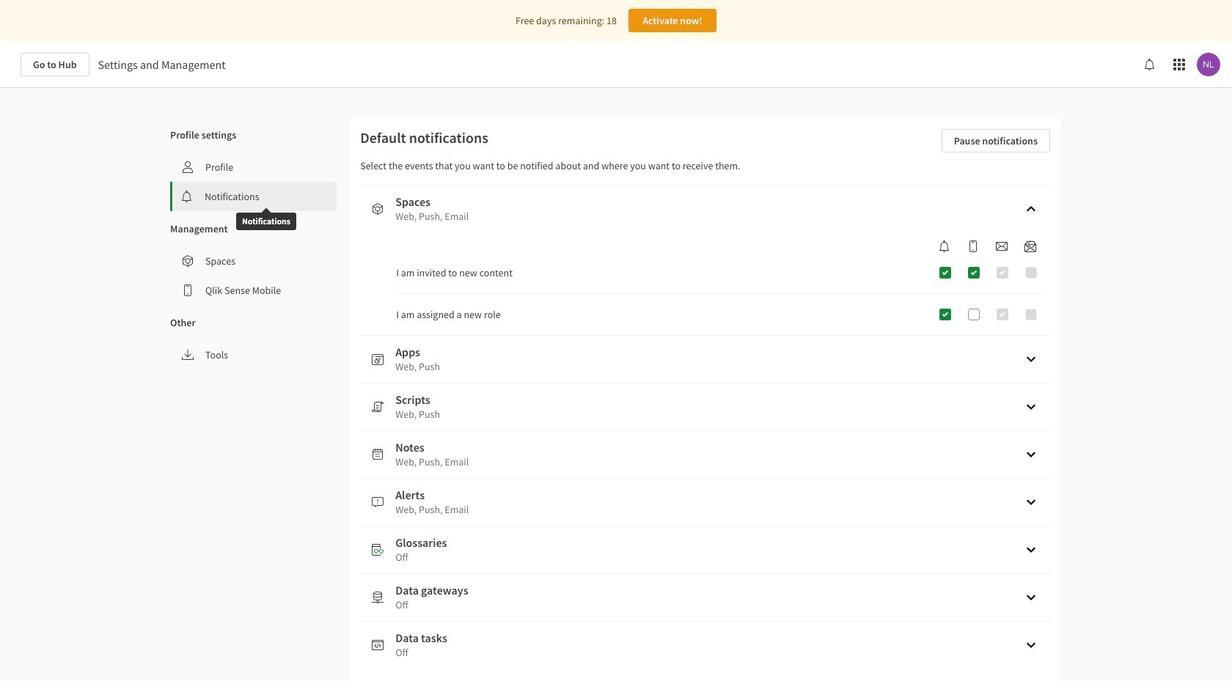 Task type: vqa. For each thing, say whether or not it's contained in the screenshot.
FAVORITES icon
no



Task type: describe. For each thing, give the bounding box(es) containing it.
notifications when using qlik sense in a browser element
[[933, 241, 957, 252]]

notifications sent to your email element
[[991, 241, 1014, 252]]

push notifications in qlik sense mobile image
[[968, 241, 980, 252]]



Task type: locate. For each thing, give the bounding box(es) containing it.
push notifications in qlik sense mobile element
[[962, 241, 986, 252]]

tooltip
[[236, 203, 296, 230]]

notifications sent to your email image
[[997, 241, 1008, 252]]

notifications bundled in a daily email digest image
[[1025, 241, 1037, 252]]

notifications when using qlik sense in a browser image
[[939, 241, 951, 252]]

notifications bundled in a daily email digest element
[[1019, 241, 1043, 252]]

noah lott image
[[1198, 53, 1221, 76]]



